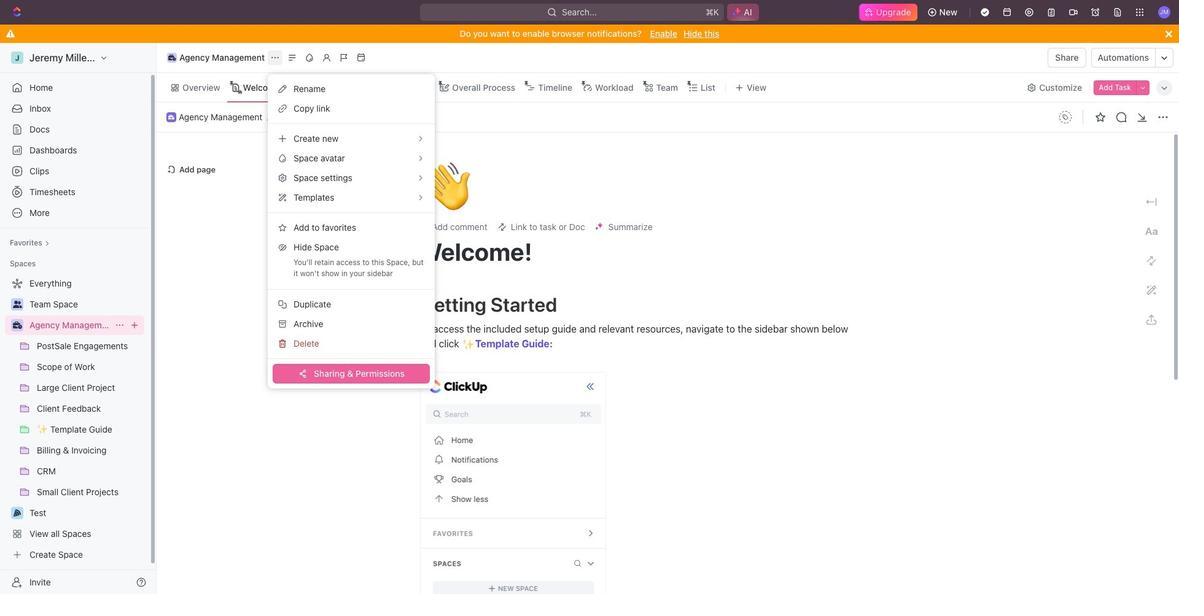 Task type: describe. For each thing, give the bounding box(es) containing it.
0 vertical spatial business time image
[[168, 55, 176, 61]]



Task type: locate. For each thing, give the bounding box(es) containing it.
1 vertical spatial business time image
[[168, 115, 174, 120]]

business time image
[[168, 55, 176, 61], [168, 115, 174, 120], [13, 322, 22, 329]]

sidebar navigation
[[0, 43, 157, 594]]

2 vertical spatial business time image
[[13, 322, 22, 329]]

tree
[[5, 274, 144, 565]]

business time image inside tree
[[13, 322, 22, 329]]

tree inside sidebar navigation
[[5, 274, 144, 565]]



Task type: vqa. For each thing, say whether or not it's contained in the screenshot.
1st Status dropdown button from the bottom of the page
no



